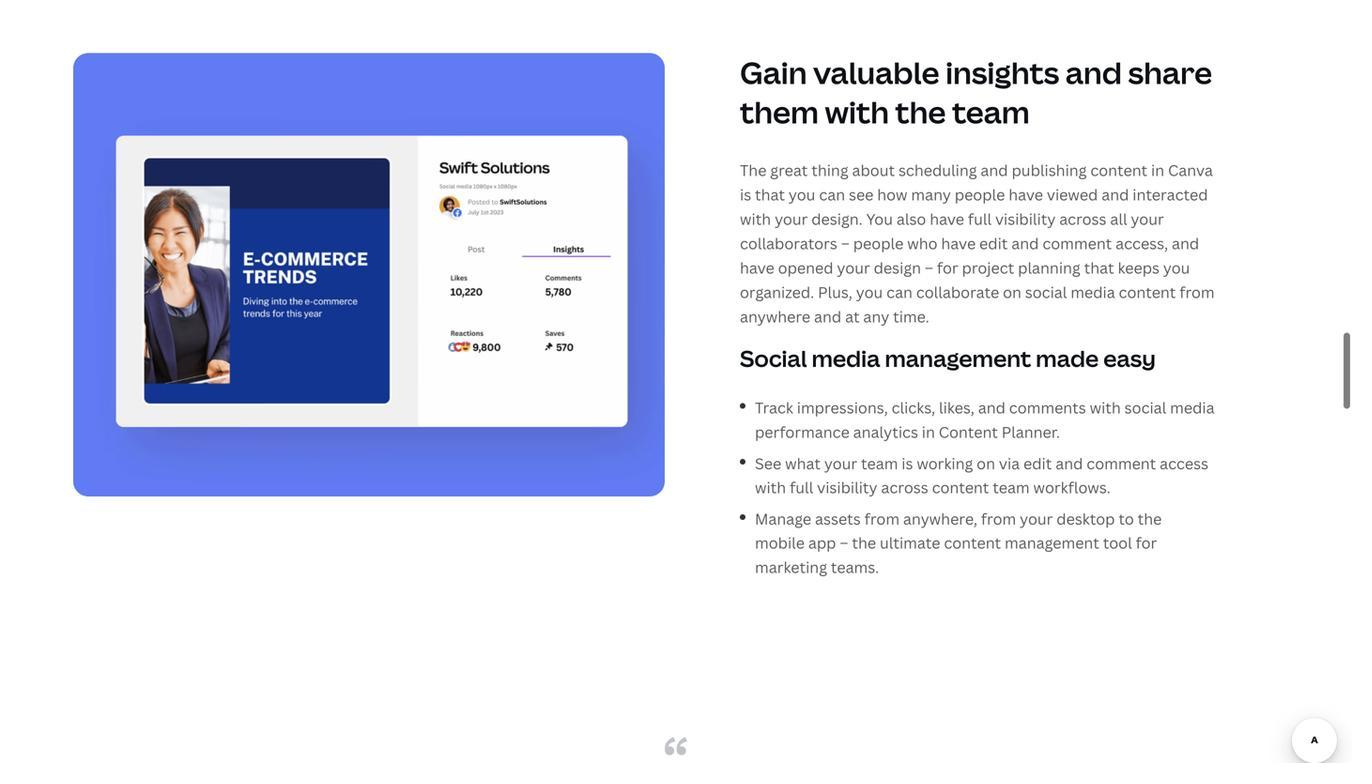 Task type: describe. For each thing, give the bounding box(es) containing it.
have right who
[[942, 233, 976, 254]]

across inside see what your team is working on via edit and comment access with full visibility across content team workflows.
[[882, 478, 929, 498]]

is inside the great thing about scheduling and publishing content in canva is that you can see how many people have viewed and interacted with your design. you also have full visibility across all your collaborators – people who have edit and comment access, and have opened your design – for project planning that keeps you organized. plus, you can collaborate on social media content from anywhere and at any time.
[[740, 185, 752, 205]]

access,
[[1116, 233, 1169, 254]]

management inside manage assets from anywhere, from your desktop to the mobile app – the ultimate content management tool for marketing teams.
[[1005, 533, 1100, 554]]

with inside the track impressions, clicks, likes, and comments with social media performance analytics in content planner.
[[1090, 398, 1122, 418]]

time.
[[893, 307, 930, 327]]

2 vertical spatial you
[[857, 282, 883, 303]]

about
[[853, 160, 895, 180]]

clicks,
[[892, 398, 936, 418]]

design
[[874, 258, 922, 278]]

have up organized.
[[740, 258, 775, 278]]

see
[[849, 185, 874, 205]]

anywhere
[[740, 307, 811, 327]]

analytics
[[854, 422, 919, 442]]

edit inside see what your team is working on via edit and comment access with full visibility across content team workflows.
[[1024, 454, 1053, 474]]

0 vertical spatial –
[[841, 233, 850, 254]]

is inside see what your team is working on via edit and comment access with full visibility across content team workflows.
[[902, 454, 914, 474]]

collaborators
[[740, 233, 838, 254]]

workflows.
[[1034, 478, 1111, 498]]

and left at
[[815, 307, 842, 327]]

1 vertical spatial you
[[1164, 258, 1191, 278]]

0 vertical spatial management
[[885, 343, 1032, 374]]

share
[[1129, 52, 1213, 93]]

your inside see what your team is working on via edit and comment access with full visibility across content team workflows.
[[825, 454, 858, 474]]

access
[[1160, 454, 1209, 474]]

teams.
[[831, 557, 880, 578]]

with inside see what your team is working on via edit and comment access with full visibility across content team workflows.
[[755, 478, 787, 498]]

gain valuable insights and share them with the team
[[740, 52, 1213, 133]]

publishing
[[1012, 160, 1087, 180]]

keeps
[[1118, 258, 1160, 278]]

media inside the track impressions, clicks, likes, and comments with social media performance analytics in content planner.
[[1171, 398, 1215, 418]]

them
[[740, 92, 819, 133]]

comment inside the great thing about scheduling and publishing content in canva is that you can see how many people have viewed and interacted with your design. you also have full visibility across all your collaborators – people who have edit and comment access, and have opened your design – for project planning that keeps you organized. plus, you can collaborate on social media content from anywhere and at any time.
[[1043, 233, 1113, 254]]

tool
[[1104, 533, 1133, 554]]

quotation mark image
[[665, 737, 688, 756]]

the inside gain valuable insights and share them with the team
[[896, 92, 946, 133]]

your up access,
[[1132, 209, 1165, 229]]

manage
[[755, 509, 812, 529]]

0 horizontal spatial from
[[865, 509, 900, 529]]

all
[[1111, 209, 1128, 229]]

on inside see what your team is working on via edit and comment access with full visibility across content team workflows.
[[977, 454, 996, 474]]

see what your team is working on via edit and comment access with full visibility across content team workflows.
[[755, 454, 1209, 498]]

interacted
[[1133, 185, 1209, 205]]

post insights image
[[73, 53, 665, 497]]

social
[[740, 343, 808, 374]]

from inside the great thing about scheduling and publishing content in canva is that you can see how many people have viewed and interacted with your design. you also have full visibility across all your collaborators – people who have edit and comment access, and have opened your design – for project planning that keeps you organized. plus, you can collaborate on social media content from anywhere and at any time.
[[1180, 282, 1215, 303]]

the great thing about scheduling and publishing content in canva is that you can see how many people have viewed and interacted with your design. you also have full visibility across all your collaborators – people who have edit and comment access, and have opened your design – for project planning that keeps you organized. plus, you can collaborate on social media content from anywhere and at any time.
[[740, 160, 1215, 327]]

1 vertical spatial the
[[1138, 509, 1162, 529]]

social inside the track impressions, clicks, likes, and comments with social media performance analytics in content planner.
[[1125, 398, 1167, 418]]

track
[[755, 398, 794, 418]]

content inside manage assets from anywhere, from your desktop to the mobile app – the ultimate content management tool for marketing teams.
[[944, 533, 1002, 554]]

2 vertical spatial the
[[852, 533, 877, 554]]

collaborate
[[917, 282, 1000, 303]]

via
[[999, 454, 1020, 474]]

1 horizontal spatial that
[[1085, 258, 1115, 278]]

across inside the great thing about scheduling and publishing content in canva is that you can see how many people have viewed and interacted with your design. you also have full visibility across all your collaborators – people who have edit and comment access, and have opened your design – for project planning that keeps you organized. plus, you can collaborate on social media content from anywhere and at any time.
[[1060, 209, 1107, 229]]

easy
[[1104, 343, 1156, 374]]

mobile
[[755, 533, 805, 554]]

valuable
[[814, 52, 940, 93]]

1 horizontal spatial can
[[887, 282, 913, 303]]

0 vertical spatial you
[[789, 185, 816, 205]]

0 horizontal spatial people
[[854, 233, 904, 254]]

for inside manage assets from anywhere, from your desktop to the mobile app – the ultimate content management tool for marketing teams.
[[1136, 533, 1158, 554]]

and right access,
[[1172, 233, 1200, 254]]

visibility inside the great thing about scheduling and publishing content in canva is that you can see how many people have viewed and interacted with your design. you also have full visibility across all your collaborators – people who have edit and comment access, and have opened your design – for project planning that keeps you organized. plus, you can collaborate on social media content from anywhere and at any time.
[[996, 209, 1056, 229]]

and inside see what your team is working on via edit and comment access with full visibility across content team workflows.
[[1056, 454, 1084, 474]]

1 horizontal spatial from
[[982, 509, 1017, 529]]

and inside gain valuable insights and share them with the team
[[1066, 52, 1123, 93]]

media inside the great thing about scheduling and publishing content in canva is that you can see how many people have viewed and interacted with your design. you also have full visibility across all your collaborators – people who have edit and comment access, and have opened your design – for project planning that keeps you organized. plus, you can collaborate on social media content from anywhere and at any time.
[[1071, 282, 1116, 303]]

content
[[939, 422, 999, 442]]

likes,
[[939, 398, 975, 418]]

thing
[[812, 160, 849, 180]]

1 vertical spatial team
[[861, 454, 899, 474]]

your inside manage assets from anywhere, from your desktop to the mobile app – the ultimate content management tool for marketing teams.
[[1020, 509, 1054, 529]]

performance
[[755, 422, 850, 442]]



Task type: vqa. For each thing, say whether or not it's contained in the screenshot.
Title
no



Task type: locate. For each thing, give the bounding box(es) containing it.
assets
[[815, 509, 861, 529]]

2 vertical spatial media
[[1171, 398, 1215, 418]]

the
[[740, 160, 767, 180]]

track impressions, clicks, likes, and comments with social media performance analytics in content planner.
[[755, 398, 1215, 442]]

you down great
[[789, 185, 816, 205]]

manage assets from anywhere, from your desktop to the mobile app – the ultimate content management tool for marketing teams.
[[755, 509, 1162, 578]]

on left via
[[977, 454, 996, 474]]

1 vertical spatial is
[[902, 454, 914, 474]]

1 vertical spatial –
[[925, 258, 934, 278]]

0 vertical spatial team
[[953, 92, 1030, 133]]

0 horizontal spatial across
[[882, 478, 929, 498]]

have
[[1009, 185, 1044, 205], [930, 209, 965, 229], [942, 233, 976, 254], [740, 258, 775, 278]]

in inside the track impressions, clicks, likes, and comments with social media performance analytics in content planner.
[[922, 422, 936, 442]]

what
[[785, 454, 821, 474]]

0 vertical spatial social
[[1026, 282, 1068, 303]]

your down workflows.
[[1020, 509, 1054, 529]]

edit
[[980, 233, 1008, 254], [1024, 454, 1053, 474]]

design.
[[812, 209, 863, 229]]

0 horizontal spatial visibility
[[817, 478, 878, 498]]

for
[[938, 258, 959, 278], [1136, 533, 1158, 554]]

from
[[1180, 282, 1215, 303], [865, 509, 900, 529], [982, 509, 1017, 529]]

gain
[[740, 52, 807, 93]]

0 vertical spatial media
[[1071, 282, 1116, 303]]

project
[[963, 258, 1015, 278]]

planner.
[[1002, 422, 1061, 442]]

you
[[867, 209, 893, 229]]

comment up workflows.
[[1087, 454, 1157, 474]]

people down you in the right of the page
[[854, 233, 904, 254]]

for inside the great thing about scheduling and publishing content in canva is that you can see how many people have viewed and interacted with your design. you also have full visibility across all your collaborators – people who have edit and comment access, and have opened your design – for project planning that keeps you organized. plus, you can collaborate on social media content from anywhere and at any time.
[[938, 258, 959, 278]]

scheduling
[[899, 160, 978, 180]]

1 horizontal spatial you
[[857, 282, 883, 303]]

social down 'easy'
[[1125, 398, 1167, 418]]

1 horizontal spatial media
[[1071, 282, 1116, 303]]

content down the working
[[932, 478, 990, 498]]

content up the all
[[1091, 160, 1148, 180]]

can down thing
[[820, 185, 846, 205]]

with down 'easy'
[[1090, 398, 1122, 418]]

with inside the great thing about scheduling and publishing content in canva is that you can see how many people have viewed and interacted with your design. you also have full visibility across all your collaborators – people who have edit and comment access, and have opened your design – for project planning that keeps you organized. plus, you can collaborate on social media content from anywhere and at any time.
[[740, 209, 771, 229]]

visibility up assets
[[817, 478, 878, 498]]

full inside see what your team is working on via edit and comment access with full visibility across content team workflows.
[[790, 478, 814, 498]]

working
[[917, 454, 974, 474]]

0 horizontal spatial the
[[852, 533, 877, 554]]

the up scheduling
[[896, 92, 946, 133]]

ultimate
[[880, 533, 941, 554]]

also
[[897, 209, 927, 229]]

visibility
[[996, 209, 1056, 229], [817, 478, 878, 498]]

the up the 'teams.'
[[852, 533, 877, 554]]

visibility down viewed in the top of the page
[[996, 209, 1056, 229]]

comment up planning
[[1043, 233, 1113, 254]]

team inside gain valuable insights and share them with the team
[[953, 92, 1030, 133]]

have down many
[[930, 209, 965, 229]]

0 horizontal spatial is
[[740, 185, 752, 205]]

edit right via
[[1024, 454, 1053, 474]]

0 vertical spatial visibility
[[996, 209, 1056, 229]]

edit inside the great thing about scheduling and publishing content in canva is that you can see how many people have viewed and interacted with your design. you also have full visibility across all your collaborators – people who have edit and comment access, and have opened your design – for project planning that keeps you organized. plus, you can collaborate on social media content from anywhere and at any time.
[[980, 233, 1008, 254]]

0 vertical spatial comment
[[1043, 233, 1113, 254]]

1 vertical spatial visibility
[[817, 478, 878, 498]]

management down desktop
[[1005, 533, 1100, 554]]

planning
[[1018, 258, 1081, 278]]

people
[[955, 185, 1006, 205], [854, 233, 904, 254]]

to
[[1119, 509, 1135, 529]]

and left share
[[1066, 52, 1123, 93]]

1 vertical spatial media
[[812, 343, 881, 374]]

–
[[841, 233, 850, 254], [925, 258, 934, 278], [840, 533, 849, 554]]

many
[[912, 185, 952, 205]]

1 horizontal spatial for
[[1136, 533, 1158, 554]]

media down at
[[812, 343, 881, 374]]

viewed
[[1047, 185, 1099, 205]]

team up scheduling
[[953, 92, 1030, 133]]

0 vertical spatial that
[[755, 185, 785, 205]]

1 vertical spatial for
[[1136, 533, 1158, 554]]

that
[[755, 185, 785, 205], [1085, 258, 1115, 278]]

is left the working
[[902, 454, 914, 474]]

opened
[[778, 258, 834, 278]]

0 horizontal spatial media
[[812, 343, 881, 374]]

2 horizontal spatial from
[[1180, 282, 1215, 303]]

full
[[968, 209, 992, 229], [790, 478, 814, 498]]

at
[[846, 307, 860, 327]]

your
[[775, 209, 808, 229], [1132, 209, 1165, 229], [837, 258, 871, 278], [825, 454, 858, 474], [1020, 509, 1054, 529]]

with
[[825, 92, 890, 133], [740, 209, 771, 229], [1090, 398, 1122, 418], [755, 478, 787, 498]]

1 vertical spatial in
[[922, 422, 936, 442]]

and up the all
[[1102, 185, 1130, 205]]

marketing
[[755, 557, 828, 578]]

1 vertical spatial edit
[[1024, 454, 1053, 474]]

app
[[809, 533, 837, 554]]

visibility inside see what your team is working on via edit and comment access with full visibility across content team workflows.
[[817, 478, 878, 498]]

plus,
[[818, 282, 853, 303]]

the right to on the right of the page
[[1138, 509, 1162, 529]]

for right tool
[[1136, 533, 1158, 554]]

management up likes,
[[885, 343, 1032, 374]]

2 horizontal spatial the
[[1138, 509, 1162, 529]]

0 horizontal spatial can
[[820, 185, 846, 205]]

1 horizontal spatial edit
[[1024, 454, 1053, 474]]

team down analytics
[[861, 454, 899, 474]]

with down see
[[755, 478, 787, 498]]

the
[[896, 92, 946, 133], [1138, 509, 1162, 529], [852, 533, 877, 554]]

with inside gain valuable insights and share them with the team
[[825, 92, 890, 133]]

– down design.
[[841, 233, 850, 254]]

with up collaborators
[[740, 209, 771, 229]]

0 horizontal spatial social
[[1026, 282, 1068, 303]]

edit up project
[[980, 233, 1008, 254]]

who
[[908, 233, 938, 254]]

1 horizontal spatial visibility
[[996, 209, 1056, 229]]

is
[[740, 185, 752, 205], [902, 454, 914, 474]]

on
[[1003, 282, 1022, 303], [977, 454, 996, 474]]

0 horizontal spatial on
[[977, 454, 996, 474]]

in inside the great thing about scheduling and publishing content in canva is that you can see how many people have viewed and interacted with your design. you also have full visibility across all your collaborators – people who have edit and comment access, and have opened your design – for project planning that keeps you organized. plus, you can collaborate on social media content from anywhere and at any time.
[[1152, 160, 1165, 180]]

– down who
[[925, 258, 934, 278]]

2 horizontal spatial you
[[1164, 258, 1191, 278]]

organized.
[[740, 282, 815, 303]]

1 horizontal spatial the
[[896, 92, 946, 133]]

you up "any"
[[857, 282, 883, 303]]

can down design
[[887, 282, 913, 303]]

people down scheduling
[[955, 185, 1006, 205]]

canva
[[1169, 160, 1214, 180]]

1 vertical spatial people
[[854, 233, 904, 254]]

great
[[771, 160, 808, 180]]

1 horizontal spatial people
[[955, 185, 1006, 205]]

desktop
[[1057, 509, 1116, 529]]

on inside the great thing about scheduling and publishing content in canva is that you can see how many people have viewed and interacted with your design. you also have full visibility across all your collaborators – people who have edit and comment access, and have opened your design – for project planning that keeps you organized. plus, you can collaborate on social media content from anywhere and at any time.
[[1003, 282, 1022, 303]]

social inside the great thing about scheduling and publishing content in canva is that you can see how many people have viewed and interacted with your design. you also have full visibility across all your collaborators – people who have edit and comment access, and have opened your design – for project planning that keeps you organized. plus, you can collaborate on social media content from anywhere and at any time.
[[1026, 282, 1068, 303]]

and
[[1066, 52, 1123, 93], [981, 160, 1009, 180], [1102, 185, 1130, 205], [1012, 233, 1039, 254], [1172, 233, 1200, 254], [815, 307, 842, 327], [979, 398, 1006, 418], [1056, 454, 1084, 474]]

0 vertical spatial the
[[896, 92, 946, 133]]

your up plus,
[[837, 258, 871, 278]]

social down planning
[[1026, 282, 1068, 303]]

0 vertical spatial for
[[938, 258, 959, 278]]

1 horizontal spatial on
[[1003, 282, 1022, 303]]

see
[[755, 454, 782, 474]]

0 horizontal spatial in
[[922, 422, 936, 442]]

comment
[[1043, 233, 1113, 254], [1087, 454, 1157, 474]]

0 vertical spatial is
[[740, 185, 752, 205]]

in
[[1152, 160, 1165, 180], [922, 422, 936, 442]]

on down project
[[1003, 282, 1022, 303]]

1 vertical spatial on
[[977, 454, 996, 474]]

0 vertical spatial edit
[[980, 233, 1008, 254]]

across down the working
[[882, 478, 929, 498]]

you right keeps
[[1164, 258, 1191, 278]]

0 vertical spatial in
[[1152, 160, 1165, 180]]

your up collaborators
[[775, 209, 808, 229]]

can
[[820, 185, 846, 205], [887, 282, 913, 303]]

across
[[1060, 209, 1107, 229], [882, 478, 929, 498]]

full down what
[[790, 478, 814, 498]]

have down publishing
[[1009, 185, 1044, 205]]

0 horizontal spatial for
[[938, 258, 959, 278]]

made
[[1036, 343, 1099, 374]]

your right what
[[825, 454, 858, 474]]

0 vertical spatial full
[[968, 209, 992, 229]]

team
[[953, 92, 1030, 133], [861, 454, 899, 474], [993, 478, 1030, 498]]

and left publishing
[[981, 160, 1009, 180]]

0 horizontal spatial full
[[790, 478, 814, 498]]

comments
[[1010, 398, 1087, 418]]

any
[[864, 307, 890, 327]]

content down anywhere,
[[944, 533, 1002, 554]]

social
[[1026, 282, 1068, 303], [1125, 398, 1167, 418]]

anywhere,
[[904, 509, 978, 529]]

1 horizontal spatial in
[[1152, 160, 1165, 180]]

– inside manage assets from anywhere, from your desktop to the mobile app – the ultimate content management tool for marketing teams.
[[840, 533, 849, 554]]

insights
[[946, 52, 1060, 93]]

0 vertical spatial can
[[820, 185, 846, 205]]

across down viewed in the top of the page
[[1060, 209, 1107, 229]]

and up planning
[[1012, 233, 1039, 254]]

full inside the great thing about scheduling and publishing content in canva is that you can see how many people have viewed and interacted with your design. you also have full visibility across all your collaborators – people who have edit and comment access, and have opened your design – for project planning that keeps you organized. plus, you can collaborate on social media content from anywhere and at any time.
[[968, 209, 992, 229]]

with up about
[[825, 92, 890, 133]]

impressions,
[[797, 398, 888, 418]]

media
[[1071, 282, 1116, 303], [812, 343, 881, 374], [1171, 398, 1215, 418]]

you
[[789, 185, 816, 205], [1164, 258, 1191, 278], [857, 282, 883, 303]]

2 horizontal spatial media
[[1171, 398, 1215, 418]]

1 horizontal spatial across
[[1060, 209, 1107, 229]]

full up project
[[968, 209, 992, 229]]

0 horizontal spatial that
[[755, 185, 785, 205]]

and inside the track impressions, clicks, likes, and comments with social media performance analytics in content planner.
[[979, 398, 1006, 418]]

comment inside see what your team is working on via edit and comment access with full visibility across content team workflows.
[[1087, 454, 1157, 474]]

and up content
[[979, 398, 1006, 418]]

1 vertical spatial management
[[1005, 533, 1100, 554]]

content
[[1091, 160, 1148, 180], [1119, 282, 1177, 303], [932, 478, 990, 498], [944, 533, 1002, 554]]

1 vertical spatial can
[[887, 282, 913, 303]]

management
[[885, 343, 1032, 374], [1005, 533, 1100, 554]]

1 horizontal spatial full
[[968, 209, 992, 229]]

and up workflows.
[[1056, 454, 1084, 474]]

1 vertical spatial that
[[1085, 258, 1115, 278]]

0 vertical spatial on
[[1003, 282, 1022, 303]]

content inside see what your team is working on via edit and comment access with full visibility across content team workflows.
[[932, 478, 990, 498]]

in up interacted
[[1152, 160, 1165, 180]]

1 vertical spatial across
[[882, 478, 929, 498]]

1 vertical spatial full
[[790, 478, 814, 498]]

0 vertical spatial across
[[1060, 209, 1107, 229]]

0 horizontal spatial edit
[[980, 233, 1008, 254]]

1 vertical spatial social
[[1125, 398, 1167, 418]]

1 vertical spatial comment
[[1087, 454, 1157, 474]]

how
[[878, 185, 908, 205]]

1 horizontal spatial social
[[1125, 398, 1167, 418]]

in down clicks,
[[922, 422, 936, 442]]

– right the app
[[840, 533, 849, 554]]

2 vertical spatial team
[[993, 478, 1030, 498]]

2 vertical spatial –
[[840, 533, 849, 554]]

for up collaborate
[[938, 258, 959, 278]]

content down keeps
[[1119, 282, 1177, 303]]

0 vertical spatial people
[[955, 185, 1006, 205]]

that down the
[[755, 185, 785, 205]]

that left keeps
[[1085, 258, 1115, 278]]

social media management made easy
[[740, 343, 1156, 374]]

media up the access
[[1171, 398, 1215, 418]]

media down planning
[[1071, 282, 1116, 303]]

0 horizontal spatial you
[[789, 185, 816, 205]]

1 horizontal spatial is
[[902, 454, 914, 474]]

team down via
[[993, 478, 1030, 498]]

is down the
[[740, 185, 752, 205]]



